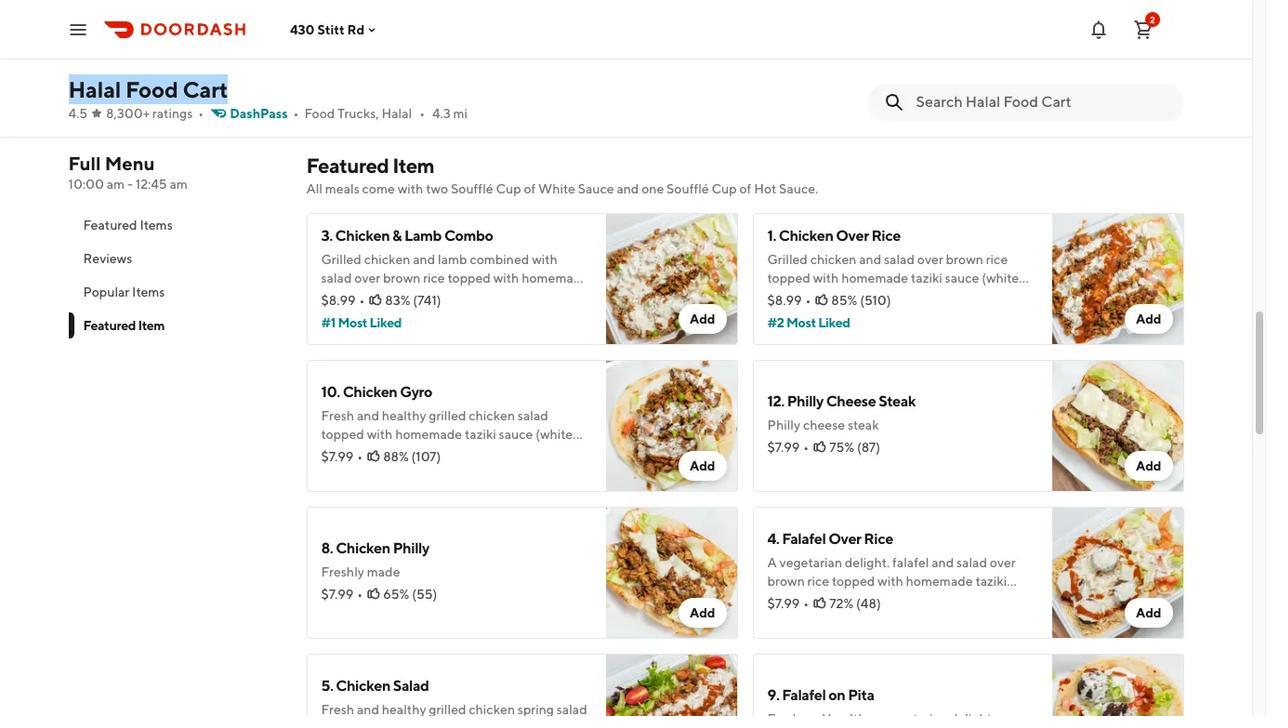 Task type: locate. For each thing, give the bounding box(es) containing it.
5. chicken salad image
[[606, 654, 738, 716]]

healthy down gyro
[[382, 408, 426, 423]]

75%
[[830, 440, 855, 455]]

most
[[338, 315, 367, 330], [787, 315, 816, 330]]

am left -
[[107, 177, 125, 192]]

healthy inside '6. lamb salad fresh and healthy grilled lamb spring salad topped with homemade taziki sauce (white sauce). white sauce is provided on the side.'
[[382, 31, 426, 46]]

featured for featured item all meals come with two soufflé cup of white sauce and one soufflé cup of hot sauce.
[[306, 153, 389, 178]]

$7.99 • down freshly
[[321, 587, 363, 602]]

0 horizontal spatial halal
[[68, 76, 121, 102]]

salad right rd
[[376, 6, 412, 23]]

with left two
[[398, 181, 423, 196]]

on left the
[[505, 68, 520, 83]]

rice up (510)
[[872, 227, 901, 245]]

(55)
[[412, 587, 437, 602]]

0 horizontal spatial $8.99 •
[[321, 293, 365, 308]]

$7.99 • down cheese
[[768, 440, 809, 455]]

2 grilled from the top
[[429, 408, 466, 423]]

featured inside featured item all meals come with two soufflé cup of white sauce and one soufflé cup of hot sauce.
[[306, 153, 389, 178]]

grilled inside '6. lamb salad fresh and healthy grilled lamb spring salad topped with homemade taziki sauce (white sauce). white sauce is provided on the side.'
[[429, 31, 466, 46]]

1 vertical spatial food
[[304, 106, 335, 121]]

1 am from the left
[[107, 177, 125, 192]]

philly up made
[[393, 539, 430, 557]]

cup left hot
[[712, 181, 737, 196]]

6. lamb salad fresh and healthy grilled lamb spring salad topped with homemade taziki sauce (white sauce). white sauce is provided on the side.
[[321, 6, 573, 83]]

salad inside 10. chicken gyro fresh and healthy grilled chicken salad topped with homemade taziki sauce (white sauce) and wrapped in pita.
[[518, 408, 548, 423]]

with up white
[[367, 49, 393, 64]]

food
[[126, 76, 178, 102], [304, 106, 335, 121]]

salad for chicken
[[393, 677, 429, 695]]

salad right spring
[[540, 31, 571, 46]]

1 vertical spatial grilled
[[429, 408, 466, 423]]

sauce down spring
[[499, 49, 533, 64]]

halal food cart
[[68, 76, 228, 102]]

items inside 'button'
[[132, 285, 165, 299]]

$8.99 up #1
[[321, 293, 356, 308]]

sauce down chicken
[[499, 427, 533, 442]]

(white inside 10. chicken gyro fresh and healthy grilled chicken salad topped with homemade taziki sauce (white sauce) and wrapped in pita.
[[536, 427, 573, 442]]

add button for 3. chicken & lamb combo
[[679, 304, 727, 334]]

healthy inside 10. chicken gyro fresh and healthy grilled chicken salad topped with homemade taziki sauce (white sauce) and wrapped in pita.
[[382, 408, 426, 423]]

most right #1
[[338, 315, 367, 330]]

fresh
[[321, 31, 354, 46], [321, 408, 354, 423]]

1 vertical spatial rice
[[864, 530, 894, 548]]

1 vertical spatial with
[[398, 181, 423, 196]]

over up 72%
[[829, 530, 862, 548]]

1 horizontal spatial am
[[170, 177, 188, 192]]

grilled left lamb
[[429, 31, 466, 46]]

items inside button
[[140, 218, 173, 232]]

liked for over
[[818, 315, 850, 330]]

philly inside 8. chicken philly freshly made
[[393, 539, 430, 557]]

food up 8,300+ ratings •
[[126, 76, 178, 102]]

0 vertical spatial salad
[[540, 31, 571, 46]]

1 horizontal spatial item
[[393, 153, 435, 178]]

items
[[140, 218, 173, 232], [132, 285, 165, 299]]

falafel for 9.
[[782, 686, 826, 704]]

1 falafel from the top
[[782, 530, 826, 548]]

and left one on the top right of page
[[617, 181, 639, 196]]

1 vertical spatial featured
[[83, 218, 137, 232]]

3.
[[321, 227, 333, 245]]

items for popular items
[[132, 285, 165, 299]]

1 vertical spatial salad
[[393, 677, 429, 695]]

full menu 10:00 am - 12:45 am
[[68, 153, 188, 192]]

2 liked from the left
[[818, 315, 850, 330]]

stitt
[[317, 22, 345, 37]]

0 vertical spatial philly
[[787, 392, 824, 410]]

lamb inside '6. lamb salad fresh and healthy grilled lamb spring salad topped with homemade taziki sauce (white sauce). white sauce is provided on the side.'
[[336, 6, 373, 23]]

item down popular items 'button'
[[138, 318, 165, 333]]

over
[[836, 227, 869, 245], [829, 530, 862, 548]]

2 vertical spatial with
[[367, 427, 393, 442]]

chicken
[[469, 408, 515, 423]]

• left 72%
[[804, 596, 809, 611]]

• for 10. chicken gyro
[[357, 449, 363, 464]]

0 horizontal spatial soufflé
[[451, 181, 493, 196]]

$7.99 left 88%
[[321, 449, 354, 464]]

on left pita
[[829, 686, 846, 704]]

1 vertical spatial homemade
[[395, 427, 462, 442]]

1 vertical spatial salad
[[518, 408, 548, 423]]

1 horizontal spatial of
[[740, 181, 752, 196]]

cup left white
[[496, 181, 521, 196]]

85%
[[832, 293, 858, 308]]

salad inside '6. lamb salad fresh and healthy grilled lamb spring salad topped with homemade taziki sauce (white sauce). white sauce is provided on the side.'
[[376, 6, 412, 23]]

• down freshly
[[357, 587, 363, 602]]

0 horizontal spatial lamb
[[336, 6, 373, 23]]

$8.99 • up #2
[[768, 293, 811, 308]]

1 healthy from the top
[[382, 31, 426, 46]]

add for 8. chicken philly
[[690, 605, 716, 620]]

• up #2 most liked
[[806, 293, 811, 308]]

1 vertical spatial halal
[[382, 106, 412, 121]]

0 vertical spatial grilled
[[429, 31, 466, 46]]

of left white
[[524, 181, 536, 196]]

fresh inside 10. chicken gyro fresh and healthy grilled chicken salad topped with homemade taziki sauce (white sauce) and wrapped in pita.
[[321, 408, 354, 423]]

featured for featured item
[[83, 318, 136, 333]]

of left hot
[[740, 181, 752, 196]]

featured for featured items
[[83, 218, 137, 232]]

rd
[[347, 22, 365, 37]]

healthy up white
[[382, 31, 426, 46]]

rice up (48)
[[864, 530, 894, 548]]

6.
[[321, 6, 333, 23]]

taziki down lamb
[[465, 49, 496, 64]]

featured up reviews
[[83, 218, 137, 232]]

halal up "4.5"
[[68, 76, 121, 102]]

1 soufflé from the left
[[451, 181, 493, 196]]

open menu image
[[67, 18, 89, 40]]

homemade up 'is'
[[395, 49, 462, 64]]

with inside '6. lamb salad fresh and healthy grilled lamb spring salad topped with homemade taziki sauce (white sauce). white sauce is provided on the side.'
[[367, 49, 393, 64]]

chicken right 10. at the bottom of page
[[343, 383, 397, 401]]

1 horizontal spatial food
[[304, 106, 335, 121]]

taziki down chicken
[[465, 427, 496, 442]]

grilled inside 10. chicken gyro fresh and healthy grilled chicken salad topped with homemade taziki sauce (white sauce) and wrapped in pita.
[[429, 408, 466, 423]]

0 horizontal spatial most
[[338, 315, 367, 330]]

0 vertical spatial salad
[[376, 6, 412, 23]]

liked
[[370, 315, 402, 330], [818, 315, 850, 330]]

1 horizontal spatial cup
[[712, 181, 737, 196]]

topped
[[321, 49, 364, 64], [321, 427, 364, 442]]

2 items, open order cart image
[[1133, 18, 1155, 40]]

topped inside '6. lamb salad fresh and healthy grilled lamb spring salad topped with homemade taziki sauce (white sauce). white sauce is provided on the side.'
[[321, 49, 364, 64]]

1 $8.99 from the left
[[321, 293, 356, 308]]

1 (white from the top
[[536, 49, 573, 64]]

made
[[367, 564, 400, 579]]

featured up meals
[[306, 153, 389, 178]]

philly
[[787, 392, 824, 410], [768, 418, 801, 432], [393, 539, 430, 557]]

0 vertical spatial on
[[505, 68, 520, 83]]

1 vertical spatial (white
[[536, 427, 573, 442]]

soufflé
[[451, 181, 493, 196], [667, 181, 709, 196]]

all
[[306, 181, 323, 196]]

1 homemade from the top
[[395, 49, 462, 64]]

chicken up freshly
[[336, 539, 390, 557]]

(741)
[[413, 293, 441, 308]]

chicken inside 10. chicken gyro fresh and healthy grilled chicken salad topped with homemade taziki sauce (white sauce) and wrapped in pita.
[[343, 383, 397, 401]]

reviews
[[83, 251, 132, 266]]

2 homemade from the top
[[395, 427, 462, 442]]

with
[[367, 49, 393, 64], [398, 181, 423, 196], [367, 427, 393, 442]]

8.
[[321, 539, 333, 557]]

lamb right 6.
[[336, 6, 373, 23]]

2 fresh from the top
[[321, 408, 354, 423]]

2 (white from the top
[[536, 427, 573, 442]]

lamb right the &
[[404, 227, 442, 245]]

• down cheese
[[804, 440, 809, 455]]

chicken for 3.
[[335, 227, 390, 245]]

$8.99 up #2
[[768, 293, 802, 308]]

grilled up in
[[429, 408, 466, 423]]

1 vertical spatial philly
[[768, 418, 801, 432]]

$8.99 • up #1
[[321, 293, 365, 308]]

add for 12. philly cheese steak
[[1136, 458, 1162, 473]]

• up '#1 most liked'
[[359, 293, 365, 308]]

item
[[393, 153, 435, 178], [138, 318, 165, 333]]

(white inside '6. lamb salad fresh and healthy grilled lamb spring salad topped with homemade taziki sauce (white sauce). white sauce is provided on the side.'
[[536, 49, 573, 64]]

0 vertical spatial healthy
[[382, 31, 426, 46]]

0 horizontal spatial on
[[505, 68, 520, 83]]

0 vertical spatial over
[[836, 227, 869, 245]]

homemade inside 10. chicken gyro fresh and healthy grilled chicken salad topped with homemade taziki sauce (white sauce) and wrapped in pita.
[[395, 427, 462, 442]]

1 taziki from the top
[[465, 49, 496, 64]]

0 vertical spatial food
[[126, 76, 178, 102]]

9. falafel on pita
[[768, 686, 875, 704]]

cup
[[496, 181, 521, 196], [712, 181, 737, 196]]

1 horizontal spatial $8.99 •
[[768, 293, 811, 308]]

$7.99 • left 88%
[[321, 449, 363, 464]]

0 horizontal spatial item
[[138, 318, 165, 333]]

$7.99 down the 12. on the right bottom of page
[[768, 440, 800, 455]]

item inside featured item all meals come with two soufflé cup of white sauce and one soufflé cup of hot sauce.
[[393, 153, 435, 178]]

homemade
[[395, 49, 462, 64], [395, 427, 462, 442]]

items up reviews button
[[140, 218, 173, 232]]

1 vertical spatial falafel
[[782, 686, 826, 704]]

0 vertical spatial fresh
[[321, 31, 354, 46]]

add button for 10. chicken gyro
[[679, 451, 727, 481]]

items up featured item
[[132, 285, 165, 299]]

taziki inside 10. chicken gyro fresh and healthy grilled chicken salad topped with homemade taziki sauce (white sauce) and wrapped in pita.
[[465, 427, 496, 442]]

2 $8.99 from the left
[[768, 293, 802, 308]]

add button for 1. chicken over rice
[[1125, 304, 1173, 334]]

1 topped from the top
[[321, 49, 364, 64]]

0 vertical spatial topped
[[321, 49, 364, 64]]

0 horizontal spatial am
[[107, 177, 125, 192]]

2 button
[[1125, 11, 1162, 48]]

item up two
[[393, 153, 435, 178]]

with up 88%
[[367, 427, 393, 442]]

• for 12. philly cheese steak
[[804, 440, 809, 455]]

topped inside 10. chicken gyro fresh and healthy grilled chicken salad topped with homemade taziki sauce (white sauce) and wrapped in pita.
[[321, 427, 364, 442]]

over up 85%
[[836, 227, 869, 245]]

am right the '12:45'
[[170, 177, 188, 192]]

fresh inside '6. lamb salad fresh and healthy grilled lamb spring salad topped with homemade taziki sauce (white sauce). white sauce is provided on the side.'
[[321, 31, 354, 46]]

0 horizontal spatial liked
[[370, 315, 402, 330]]

2 most from the left
[[787, 315, 816, 330]]

chicken right 1.
[[779, 227, 834, 245]]

0 vertical spatial lamb
[[336, 6, 373, 23]]

1 vertical spatial item
[[138, 318, 165, 333]]

chicken inside 8. chicken philly freshly made
[[336, 539, 390, 557]]

0 vertical spatial halal
[[68, 76, 121, 102]]

0 horizontal spatial of
[[524, 181, 536, 196]]

most for 1.
[[787, 315, 816, 330]]

1 horizontal spatial $8.99
[[768, 293, 802, 308]]

homemade up (107)
[[395, 427, 462, 442]]

liked down 83%
[[370, 315, 402, 330]]

salad
[[376, 6, 412, 23], [393, 677, 429, 695]]

0 vertical spatial featured
[[306, 153, 389, 178]]

• left 88%
[[357, 449, 363, 464]]

0 vertical spatial falafel
[[782, 530, 826, 548]]

1 horizontal spatial on
[[829, 686, 846, 704]]

1 horizontal spatial soufflé
[[667, 181, 709, 196]]

$7.99 •
[[768, 440, 809, 455], [321, 449, 363, 464], [321, 587, 363, 602], [768, 596, 809, 611]]

2 vertical spatial sauce
[[499, 427, 533, 442]]

pita.
[[456, 445, 481, 460]]

and up sauce)
[[357, 408, 379, 423]]

•
[[198, 106, 204, 121], [293, 106, 299, 121], [420, 106, 425, 121], [359, 293, 365, 308], [806, 293, 811, 308], [804, 440, 809, 455], [357, 449, 363, 464], [357, 587, 363, 602], [804, 596, 809, 611]]

0 vertical spatial sauce
[[499, 49, 533, 64]]

2 topped from the top
[[321, 427, 364, 442]]

taziki
[[465, 49, 496, 64], [465, 427, 496, 442]]

0 vertical spatial homemade
[[395, 49, 462, 64]]

0 vertical spatial with
[[367, 49, 393, 64]]

2 vertical spatial featured
[[83, 318, 136, 333]]

philly right the 12. on the right bottom of page
[[787, 392, 824, 410]]

1 horizontal spatial most
[[787, 315, 816, 330]]

lamb
[[336, 6, 373, 23], [404, 227, 442, 245]]

0 vertical spatial (white
[[536, 49, 573, 64]]

philly down the 12. on the right bottom of page
[[768, 418, 801, 432]]

healthy
[[382, 31, 426, 46], [382, 408, 426, 423]]

white
[[539, 181, 576, 196]]

featured down popular at the left top of the page
[[83, 318, 136, 333]]

chicken right 5.
[[336, 677, 391, 695]]

2 of from the left
[[740, 181, 752, 196]]

1 vertical spatial over
[[829, 530, 862, 548]]

soufflé right one on the top right of page
[[667, 181, 709, 196]]

1 vertical spatial fresh
[[321, 408, 354, 423]]

sauce left 'is'
[[401, 68, 435, 83]]

430
[[290, 22, 315, 37]]

1 vertical spatial lamb
[[404, 227, 442, 245]]

chicken for 10.
[[343, 383, 397, 401]]

am
[[107, 177, 125, 192], [170, 177, 188, 192]]

1 cup from the left
[[496, 181, 521, 196]]

1 $8.99 • from the left
[[321, 293, 365, 308]]

#2
[[768, 315, 784, 330]]

and inside featured item all meals come with two soufflé cup of white sauce and one soufflé cup of hot sauce.
[[617, 181, 639, 196]]

430 stitt rd
[[290, 22, 365, 37]]

food left trucks,
[[304, 106, 335, 121]]

halal
[[68, 76, 121, 102], [382, 106, 412, 121]]

soufflé right two
[[451, 181, 493, 196]]

salad right chicken
[[518, 408, 548, 423]]

65% (55)
[[383, 587, 437, 602]]

rice for 4. falafel over rice
[[864, 530, 894, 548]]

sauce
[[499, 49, 533, 64], [401, 68, 435, 83], [499, 427, 533, 442]]

featured item all meals come with two soufflé cup of white sauce and one soufflé cup of hot sauce.
[[306, 153, 819, 196]]

falafel right '9.'
[[782, 686, 826, 704]]

reviews button
[[68, 242, 284, 275]]

most for 3.
[[338, 315, 367, 330]]

1 vertical spatial items
[[132, 285, 165, 299]]

most right #2
[[787, 315, 816, 330]]

halal right trucks,
[[382, 106, 412, 121]]

1 most from the left
[[338, 315, 367, 330]]

featured items
[[83, 218, 173, 232]]

salad right 5.
[[393, 677, 429, 695]]

8. chicken philly image
[[606, 507, 738, 639]]

2 $8.99 • from the left
[[768, 293, 811, 308]]

featured inside button
[[83, 218, 137, 232]]

add for 10. chicken gyro
[[690, 458, 716, 473]]

1 horizontal spatial lamb
[[404, 227, 442, 245]]

$7.99 down freshly
[[321, 587, 354, 602]]

fresh down 10. at the bottom of page
[[321, 408, 354, 423]]

and right stitt
[[357, 31, 379, 46]]

topped up sauce).
[[321, 49, 364, 64]]

2 soufflé from the left
[[667, 181, 709, 196]]

10:00
[[68, 177, 104, 192]]

1 vertical spatial taziki
[[465, 427, 496, 442]]

salad
[[540, 31, 571, 46], [518, 408, 548, 423]]

0 vertical spatial rice
[[872, 227, 901, 245]]

2 falafel from the top
[[782, 686, 826, 704]]

1 vertical spatial healthy
[[382, 408, 426, 423]]

2 vertical spatial philly
[[393, 539, 430, 557]]

$7.99 • left 72%
[[768, 596, 809, 611]]

1 horizontal spatial liked
[[818, 315, 850, 330]]

2 healthy from the top
[[382, 408, 426, 423]]

1 fresh from the top
[[321, 31, 354, 46]]

fresh down 6.
[[321, 31, 354, 46]]

of
[[524, 181, 536, 196], [740, 181, 752, 196]]

falafel right 4.
[[782, 530, 826, 548]]

1 liked from the left
[[370, 315, 402, 330]]

topped up sauce)
[[321, 427, 364, 442]]

0 vertical spatial taziki
[[465, 49, 496, 64]]

grilled
[[429, 31, 466, 46], [429, 408, 466, 423]]

item for featured item
[[138, 318, 165, 333]]

the
[[522, 68, 542, 83]]

2 taziki from the top
[[465, 427, 496, 442]]

1 grilled from the top
[[429, 31, 466, 46]]

0 vertical spatial item
[[393, 153, 435, 178]]

$7.99 for 10.
[[321, 449, 354, 464]]

8. chicken philly freshly made
[[321, 539, 430, 579]]

wrapped
[[387, 445, 440, 460]]

65%
[[383, 587, 409, 602]]

1 vertical spatial topped
[[321, 427, 364, 442]]

provided
[[449, 68, 502, 83]]

liked down 85%
[[818, 315, 850, 330]]

#1
[[321, 315, 336, 330]]

chicken left the &
[[335, 227, 390, 245]]

0 horizontal spatial cup
[[496, 181, 521, 196]]

lamb
[[469, 31, 498, 46]]

add
[[690, 312, 716, 326], [1136, 312, 1162, 326], [690, 458, 716, 473], [1136, 458, 1162, 473], [690, 605, 716, 620], [1136, 605, 1162, 620]]

0 vertical spatial items
[[140, 218, 173, 232]]

0 horizontal spatial $8.99
[[321, 293, 356, 308]]



Task type: describe. For each thing, give the bounding box(es) containing it.
popular items
[[83, 285, 165, 299]]

$7.99 left 72%
[[768, 596, 800, 611]]

• down the cart
[[198, 106, 204, 121]]

steak
[[848, 418, 879, 432]]

with inside featured item all meals come with two soufflé cup of white sauce and one soufflé cup of hot sauce.
[[398, 181, 423, 196]]

9. falafel on pita image
[[1052, 654, 1184, 716]]

Item Search search field
[[916, 92, 1169, 113]]

$8.99 for 3.
[[321, 293, 356, 308]]

steak
[[879, 392, 916, 410]]

$7.99 for 8.
[[321, 587, 354, 602]]

liked for &
[[370, 315, 402, 330]]

4. falafel over rice image
[[1052, 507, 1184, 639]]

homemade inside '6. lamb salad fresh and healthy grilled lamb spring salad topped with homemade taziki sauce (white sauce). white sauce is provided on the side.'
[[395, 49, 462, 64]]

in
[[442, 445, 453, 460]]

75% (87)
[[830, 440, 881, 455]]

sauce
[[578, 181, 614, 196]]

4. falafel over rice
[[768, 530, 894, 548]]

3. chicken & lamb combo image
[[606, 213, 738, 345]]

grilled for gyro
[[429, 408, 466, 423]]

add button for 4. falafel over rice
[[1125, 598, 1173, 628]]

sauce).
[[321, 68, 363, 83]]

$7.99 • for 12.
[[768, 440, 809, 455]]

add for 3. chicken & lamb combo
[[690, 312, 716, 326]]

(48)
[[856, 596, 881, 611]]

430 stitt rd button
[[290, 22, 380, 37]]

12. philly cheese steak image
[[1052, 360, 1184, 492]]

&
[[393, 227, 402, 245]]

fresh for 6.
[[321, 31, 354, 46]]

5.
[[321, 677, 333, 695]]

chicken for 8.
[[336, 539, 390, 557]]

4.
[[768, 530, 780, 548]]

(87)
[[857, 440, 881, 455]]

with inside 10. chicken gyro fresh and healthy grilled chicken salad topped with homemade taziki sauce (white sauce) and wrapped in pita.
[[367, 427, 393, 442]]

sauce inside 10. chicken gyro fresh and healthy grilled chicken salad topped with homemade taziki sauce (white sauce) and wrapped in pita.
[[499, 427, 533, 442]]

healthy for gyro
[[382, 408, 426, 423]]

popular
[[83, 285, 130, 299]]

cheese
[[803, 418, 845, 432]]

one
[[642, 181, 664, 196]]

9.
[[768, 686, 780, 704]]

mi
[[453, 106, 468, 121]]

items for featured items
[[140, 218, 173, 232]]

cheese
[[826, 392, 876, 410]]

• right dashpass
[[293, 106, 299, 121]]

taziki inside '6. lamb salad fresh and healthy grilled lamb spring salad topped with homemade taziki sauce (white sauce). white sauce is provided on the side.'
[[465, 49, 496, 64]]

menu
[[105, 153, 155, 174]]

2
[[1150, 13, 1156, 25]]

fresh for 10.
[[321, 408, 354, 423]]

add for 4. falafel over rice
[[1136, 605, 1162, 620]]

(510)
[[860, 293, 891, 308]]

full
[[68, 153, 101, 174]]

add button for 8. chicken philly
[[679, 598, 727, 628]]

notification bell image
[[1088, 18, 1110, 40]]

featured item
[[83, 318, 165, 333]]

10. chicken gyro image
[[606, 360, 738, 492]]

$8.99 • for 3.
[[321, 293, 365, 308]]

white
[[365, 68, 398, 83]]

pita
[[848, 686, 875, 704]]

falafel for 4.
[[782, 530, 826, 548]]

ratings
[[152, 106, 193, 121]]

$7.99 for 12.
[[768, 440, 800, 455]]

72%
[[830, 596, 854, 611]]

popular items button
[[68, 275, 284, 309]]

12.
[[768, 392, 785, 410]]

12:45
[[136, 177, 167, 192]]

item for featured item all meals come with two soufflé cup of white sauce and one soufflé cup of hot sauce.
[[393, 153, 435, 178]]

$7.99 • for 8.
[[321, 587, 363, 602]]

10. chicken gyro fresh and healthy grilled chicken salad topped with homemade taziki sauce (white sauce) and wrapped in pita.
[[321, 383, 573, 460]]

1.
[[768, 227, 777, 245]]

• for 1. chicken over rice
[[806, 293, 811, 308]]

8,300+ ratings •
[[106, 106, 204, 121]]

1 vertical spatial on
[[829, 686, 846, 704]]

come
[[362, 181, 395, 196]]

spring
[[501, 31, 537, 46]]

3. chicken & lamb combo
[[321, 227, 493, 245]]

side.
[[545, 68, 572, 83]]

1 vertical spatial sauce
[[401, 68, 435, 83]]

chicken for 5.
[[336, 677, 391, 695]]

12. philly cheese steak philly cheese steak
[[768, 392, 916, 432]]

add for 1. chicken over rice
[[1136, 312, 1162, 326]]

#1 most liked
[[321, 315, 402, 330]]

freshly
[[321, 564, 364, 579]]

and right sauce)
[[362, 445, 385, 460]]

• for 8. chicken philly
[[357, 587, 363, 602]]

10.
[[321, 383, 340, 401]]

• for 4. falafel over rice
[[804, 596, 809, 611]]

$8.99 for 1.
[[768, 293, 802, 308]]

hot
[[754, 181, 777, 196]]

1 of from the left
[[524, 181, 536, 196]]

4.3
[[432, 106, 451, 121]]

-
[[127, 177, 133, 192]]

• for 3. chicken & lamb combo
[[359, 293, 365, 308]]

grilled for salad
[[429, 31, 466, 46]]

72% (48)
[[830, 596, 881, 611]]

• left 4.3
[[420, 106, 425, 121]]

1. chicken over rice image
[[1052, 213, 1184, 345]]

2 am from the left
[[170, 177, 188, 192]]

over for chicken
[[836, 227, 869, 245]]

$8.99 • for 1.
[[768, 293, 811, 308]]

featured items button
[[68, 208, 284, 242]]

sauce)
[[321, 445, 360, 460]]

2 cup from the left
[[712, 181, 737, 196]]

1. chicken over rice
[[768, 227, 901, 245]]

88%
[[383, 449, 409, 464]]

83%
[[385, 293, 411, 308]]

5. chicken salad
[[321, 677, 429, 695]]

$7.99 • for 10.
[[321, 449, 363, 464]]

combo
[[444, 227, 493, 245]]

sauce.
[[779, 181, 819, 196]]

salad inside '6. lamb salad fresh and healthy grilled lamb spring salad topped with homemade taziki sauce (white sauce). white sauce is provided on the side.'
[[540, 31, 571, 46]]

is
[[438, 68, 447, 83]]

trucks,
[[338, 106, 379, 121]]

(107)
[[412, 449, 441, 464]]

food trucks, halal • 4.3 mi
[[304, 106, 468, 121]]

over for falafel
[[829, 530, 862, 548]]

rice for 1. chicken over rice
[[872, 227, 901, 245]]

cart
[[183, 76, 228, 102]]

two
[[426, 181, 448, 196]]

88% (107)
[[383, 449, 441, 464]]

and inside '6. lamb salad fresh and healthy grilled lamb spring salad topped with homemade taziki sauce (white sauce). white sauce is provided on the side.'
[[357, 31, 379, 46]]

healthy for salad
[[382, 31, 426, 46]]

add button for 12. philly cheese steak
[[1125, 451, 1173, 481]]

meals
[[325, 181, 360, 196]]

8,300+
[[106, 106, 150, 121]]

chicken for 1.
[[779, 227, 834, 245]]

4.5
[[68, 106, 88, 121]]

salad for lamb
[[376, 6, 412, 23]]

6. lamb salad image
[[606, 0, 738, 114]]

#2 most liked
[[768, 315, 850, 330]]

on inside '6. lamb salad fresh and healthy grilled lamb spring salad topped with homemade taziki sauce (white sauce). white sauce is provided on the side.'
[[505, 68, 520, 83]]

0 horizontal spatial food
[[126, 76, 178, 102]]

dashpass •
[[230, 106, 299, 121]]

85% (510)
[[832, 293, 891, 308]]

83% (741)
[[385, 293, 441, 308]]

1 horizontal spatial halal
[[382, 106, 412, 121]]



Task type: vqa. For each thing, say whether or not it's contained in the screenshot.


